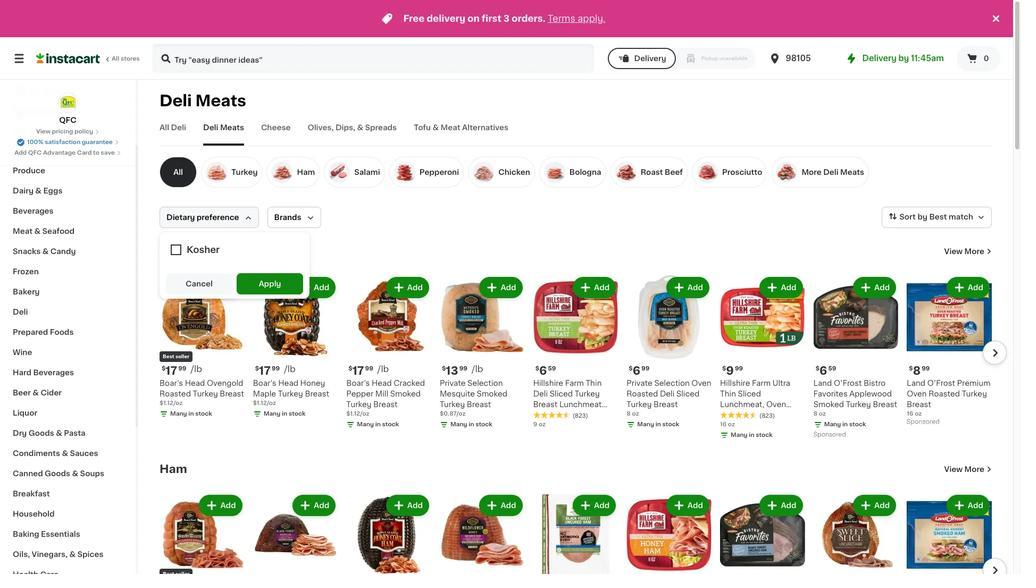 Task type: describe. For each thing, give the bounding box(es) containing it.
many down 16 oz
[[731, 432, 748, 438]]

11:45am
[[911, 54, 944, 62]]

16 oz
[[720, 422, 735, 428]]

save
[[101, 150, 115, 156]]

alternatives
[[462, 124, 509, 131]]

stock for mesquite
[[476, 422, 493, 428]]

bakery link
[[6, 282, 129, 302]]

8 for private selection oven roasted deli sliced turkey breast
[[627, 411, 631, 417]]

pricing
[[52, 129, 73, 135]]

99 inside the $ 13 99
[[460, 366, 468, 372]]

produce
[[13, 167, 45, 175]]

in for boar's head cracked pepper mill smoked turkey breast
[[375, 422, 381, 428]]

& right dips,
[[357, 124, 363, 131]]

salami image
[[329, 162, 350, 183]]

cancel button
[[166, 273, 233, 295]]

hard
[[13, 369, 31, 377]]

deli inside private selection oven roasted deli sliced turkey breast 8 oz
[[660, 390, 675, 398]]

$ 17 99 /lb for pepper
[[349, 365, 389, 377]]

17 for boar's head ovengold roasted turkey breast
[[166, 365, 177, 377]]

free
[[404, 14, 425, 23]]

$ 6 99
[[629, 365, 650, 377]]

head for pepper
[[372, 380, 392, 387]]

roasted inside hillshire farm thin deli sliced turkey breast lunchmeat oven roasted turkey breast
[[555, 412, 587, 419]]

applewood
[[850, 390, 892, 398]]

100% satisfaction guarantee button
[[17, 136, 119, 147]]

turkey inside private selection oven roasted deli sliced turkey breast 8 oz
[[627, 401, 652, 408]]

breast inside boar's head cracked pepper mill smoked turkey breast $1.12/oz
[[374, 401, 398, 408]]

& left soups
[[72, 470, 78, 478]]

smoked for /lb
[[390, 390, 421, 398]]

apply button
[[237, 273, 303, 295]]

roast beef link
[[611, 157, 688, 188]]

0 vertical spatial deli meats
[[160, 93, 246, 109]]

17 for boar's head cracked pepper mill smoked turkey breast
[[353, 365, 364, 377]]

& right tofu
[[433, 124, 439, 131]]

satisfaction
[[45, 139, 80, 145]]

soups
[[80, 470, 104, 478]]

boar's for boar's head ovengold roasted turkey breast
[[160, 380, 183, 387]]

land for oven
[[907, 380, 926, 387]]

oven inside hillshire farm ultra thin sliced lunchmeat, oven roasted turkey
[[767, 401, 787, 408]]

land o'frost premium oven roasted turkey breast 16 oz
[[907, 380, 991, 417]]

59 for hillshire farm thin deli sliced turkey breast lunchmeat oven roasted turkey breast
[[548, 366, 556, 372]]

turkey inside boar's head honey maple turkey breast $1.12/oz
[[278, 390, 303, 398]]

baking
[[13, 531, 39, 538]]

1 vertical spatial qfc
[[28, 150, 42, 156]]

best for best match
[[930, 213, 947, 221]]

& left sauces
[[62, 450, 68, 458]]

Search field
[[153, 45, 593, 72]]

view for ham
[[945, 466, 963, 473]]

head for maple
[[278, 380, 299, 387]]

policy
[[75, 129, 93, 135]]

98105
[[786, 54, 811, 62]]

brands
[[274, 214, 301, 221]]

bologna link
[[539, 157, 606, 188]]

all stores link
[[36, 44, 140, 73]]

view more for ham
[[945, 466, 985, 473]]

turkey down dietary
[[160, 246, 201, 257]]

stock for ovengold
[[195, 411, 212, 417]]

0 horizontal spatial 9
[[533, 422, 538, 428]]

& left candy
[[42, 248, 49, 255]]

baking essentials link
[[6, 525, 129, 545]]

1 horizontal spatial ham link
[[267, 157, 320, 188]]

roasted inside private selection oven roasted deli sliced turkey breast 8 oz
[[627, 390, 658, 398]]

mesquite
[[440, 390, 475, 398]]

boar's head ovengold roasted turkey breast $1.12/oz
[[160, 380, 244, 406]]

apply
[[259, 280, 281, 288]]

first
[[482, 14, 502, 23]]

lists
[[30, 129, 48, 137]]

in down lunchmeat, at the right of page
[[749, 432, 755, 438]]

all deli
[[160, 124, 186, 131]]

& right beer
[[33, 389, 39, 397]]

canned
[[13, 470, 43, 478]]

1 horizontal spatial turkey link
[[201, 157, 263, 188]]

beer
[[13, 389, 31, 397]]

& left pasta
[[56, 430, 62, 437]]

cracked
[[394, 380, 425, 387]]

salami
[[354, 169, 380, 176]]

olives, dips, & spreads link
[[308, 122, 397, 146]]

goods for canned
[[45, 470, 70, 478]]

2 horizontal spatial 8
[[913, 365, 921, 377]]

6 $ from the left
[[536, 366, 540, 372]]

4 $ from the left
[[255, 366, 259, 372]]

turkey inside boar's head cracked pepper mill smoked turkey breast $1.12/oz
[[347, 401, 372, 408]]

1 horizontal spatial qfc
[[59, 117, 76, 124]]

liquor link
[[6, 403, 129, 424]]

turkey inside land o'frost premium oven roasted turkey breast 16 oz
[[962, 390, 988, 398]]

seller
[[176, 354, 190, 359]]

by for delivery
[[899, 54, 909, 62]]

breast inside boar's head ovengold roasted turkey breast $1.12/oz
[[220, 390, 244, 398]]

hillshire for 6
[[533, 380, 564, 387]]

$1.12/oz inside boar's head cracked pepper mill smoked turkey breast $1.12/oz
[[347, 411, 370, 417]]

(823) for 9
[[760, 413, 775, 419]]

/lb for boar's head cracked pepper mill smoked turkey breast
[[378, 365, 389, 373]]

hillshire farm thin deli sliced turkey breast lunchmeat oven roasted turkey breast
[[533, 380, 614, 430]]

frozen
[[13, 268, 39, 276]]

boar's head cracked pepper mill smoked turkey breast $1.12/oz
[[347, 380, 425, 417]]

in for private selection mesquite smoked turkey breast
[[469, 422, 474, 428]]

service type group
[[608, 48, 756, 69]]

sliced inside private selection oven roasted deli sliced turkey breast 8 oz
[[677, 390, 700, 398]]

many for private selection mesquite smoked turkey breast
[[451, 422, 468, 428]]

breast inside land o'frost premium oven roasted turkey breast 16 oz
[[907, 401, 932, 408]]

canned goods & soups link
[[6, 464, 129, 484]]

turkey down lunchmeat
[[589, 412, 614, 419]]

lists link
[[6, 122, 129, 144]]

& left eggs
[[35, 187, 41, 195]]

household link
[[6, 504, 129, 525]]

tofu & meat alternatives link
[[414, 122, 509, 146]]

stock for honey
[[289, 411, 306, 417]]

prepared foods link
[[6, 322, 129, 343]]

household
[[13, 511, 55, 518]]

99 inside $ 6 99
[[642, 366, 650, 372]]

ovengold
[[207, 380, 243, 387]]

13
[[446, 365, 458, 377]]

/lb inside $13.99 per pound element
[[472, 365, 483, 373]]

breast inside private selection oven roasted deli sliced turkey breast 8 oz
[[654, 401, 678, 408]]

roast
[[641, 169, 663, 176]]

view for turkey
[[945, 248, 963, 255]]

turkey inside boar's head ovengold roasted turkey breast $1.12/oz
[[193, 390, 218, 398]]

snacks & candy
[[13, 248, 76, 255]]

/lb for boar's head honey maple turkey breast
[[284, 365, 296, 373]]

all of 9 group
[[160, 157, 201, 188]]

breast inside boar's head honey maple turkey breast $1.12/oz
[[305, 390, 329, 398]]

8 $ from the left
[[816, 366, 820, 372]]

0 button
[[957, 46, 1001, 71]]

sort by
[[900, 213, 928, 221]]

many in stock for boar's head honey maple turkey breast
[[264, 411, 306, 417]]

beef
[[665, 169, 683, 176]]

oils, vinegars, & spices
[[13, 551, 103, 559]]

candy
[[50, 248, 76, 255]]

$ 17 99 /lb for maple
[[255, 365, 296, 377]]

olives, dips, & spreads
[[308, 124, 397, 131]]

$0.87/oz
[[440, 411, 466, 417]]

delivery by 11:45am link
[[846, 52, 944, 65]]

in for private selection oven roasted deli sliced turkey breast
[[656, 422, 661, 428]]

& left seafood at the left of page
[[34, 228, 41, 235]]

1 vertical spatial turkey link
[[160, 245, 201, 258]]

smoked inside private selection mesquite smoked turkey breast $0.87/oz
[[477, 390, 508, 398]]

bologna image
[[544, 162, 566, 183]]

2 vertical spatial meats
[[841, 169, 865, 176]]

many in stock for boar's head cracked pepper mill smoked turkey breast
[[357, 422, 399, 428]]

0 vertical spatial view
[[36, 129, 51, 135]]

$17.99 per pound element for cracked
[[347, 364, 432, 378]]

/lb for boar's head ovengold roasted turkey breast
[[191, 365, 202, 373]]

spreads
[[365, 124, 397, 131]]

all for all stores
[[112, 56, 119, 62]]

turkey up lunchmeat
[[575, 390, 600, 398]]

sauces
[[70, 450, 98, 458]]

boar's head honey maple turkey breast $1.12/oz
[[253, 380, 329, 406]]

dairy & eggs
[[13, 187, 62, 195]]

more for ham
[[965, 466, 985, 473]]

ham image
[[272, 162, 293, 183]]

all deli link
[[160, 122, 186, 146]]

(823) for 6
[[573, 413, 588, 419]]

by for sort
[[918, 213, 928, 221]]

prepared
[[13, 329, 48, 336]]

0 vertical spatial more
[[802, 169, 822, 176]]

many in stock for private selection oven roasted deli sliced turkey breast
[[638, 422, 680, 428]]

boar's for boar's head cracked pepper mill smoked turkey breast
[[347, 380, 370, 387]]

foods
[[50, 329, 74, 336]]

oven inside private selection oven roasted deli sliced turkey breast 8 oz
[[692, 380, 712, 387]]

land o'frost bistro favorites applewood smoked turkey breast 8 oz
[[814, 380, 898, 417]]

limited time offer region
[[0, 0, 990, 37]]

many for boar's head cracked pepper mill smoked turkey breast
[[357, 422, 374, 428]]

more for turkey
[[965, 248, 985, 255]]

many in stock for private selection mesquite smoked turkey breast
[[451, 422, 493, 428]]

oils,
[[13, 551, 30, 559]]

99 inside $ 8 99
[[922, 366, 930, 372]]

sponsored badge image for 6
[[814, 432, 846, 438]]

sponsored badge image for 8
[[907, 419, 940, 425]]

product group containing 8
[[907, 275, 992, 428]]

all link
[[160, 157, 197, 188]]

oven inside hillshire farm thin deli sliced turkey breast lunchmeat oven roasted turkey breast
[[533, 412, 553, 419]]

1 vertical spatial meats
[[220, 124, 244, 131]]

deli inside "link"
[[171, 124, 186, 131]]

5 99 from the left
[[365, 366, 373, 372]]

chicken
[[499, 169, 530, 176]]

$1.12/oz for boar's head ovengold roasted turkey breast
[[160, 400, 183, 406]]

vinegars,
[[32, 551, 68, 559]]

roast beef image
[[615, 162, 637, 183]]

guarantee
[[82, 139, 113, 145]]

view more link for ham
[[945, 464, 992, 475]]

orders.
[[512, 14, 546, 23]]

bologna
[[570, 169, 602, 176]]

1 vertical spatial beverages
[[33, 369, 74, 377]]

3
[[504, 14, 510, 23]]

9 oz
[[533, 422, 546, 428]]

recipes
[[30, 108, 61, 115]]

many in stock down 16 oz
[[731, 432, 773, 438]]

beer & cider link
[[6, 383, 129, 403]]

sliced for 9
[[738, 390, 761, 398]]



Task type: locate. For each thing, give the bounding box(es) containing it.
favorites
[[814, 390, 848, 398]]

6 for land o'frost bistro favorites applewood smoked turkey breast
[[820, 365, 828, 377]]

best left match
[[930, 213, 947, 221]]

many down "maple"
[[264, 411, 281, 417]]

smoked for 6
[[814, 401, 844, 408]]

selection for smoked
[[468, 380, 503, 387]]

snacks & candy link
[[6, 242, 129, 262]]

thin up lunchmeat
[[586, 380, 602, 387]]

6 up favorites
[[820, 365, 828, 377]]

qfc up view pricing policy link
[[59, 117, 76, 124]]

hard beverages link
[[6, 363, 129, 383]]

2 view more from the top
[[945, 466, 985, 473]]

many in stock down private selection oven roasted deli sliced turkey breast 8 oz
[[638, 422, 680, 428]]

1 vertical spatial all
[[160, 124, 169, 131]]

$ inside the $ 13 99
[[442, 366, 446, 372]]

view more
[[945, 248, 985, 255], [945, 466, 985, 473]]

best inside field
[[930, 213, 947, 221]]

1 vertical spatial goods
[[45, 470, 70, 478]]

1 selection from the left
[[468, 380, 503, 387]]

many down boar's head ovengold roasted turkey breast $1.12/oz
[[170, 411, 187, 417]]

$ 13 99
[[442, 365, 468, 377]]

beverages down dairy & eggs
[[13, 208, 54, 215]]

premium
[[958, 380, 991, 387]]

terms
[[548, 14, 576, 23]]

3 $ 17 99 /lb from the left
[[349, 365, 389, 377]]

view more link for turkey
[[945, 246, 992, 257]]

$1.12/oz down pepper
[[347, 411, 370, 417]]

smoked down favorites
[[814, 401, 844, 408]]

$ inside $ 8 99
[[909, 366, 913, 372]]

$1.12/oz inside boar's head ovengold roasted turkey breast $1.12/oz
[[160, 400, 183, 406]]

1 horizontal spatial ham
[[297, 169, 315, 176]]

1 head from the left
[[185, 380, 205, 387]]

in
[[189, 411, 194, 417], [282, 411, 287, 417], [469, 422, 474, 428], [375, 422, 381, 428], [656, 422, 661, 428], [843, 422, 848, 428], [749, 432, 755, 438]]

more deli meats link
[[772, 157, 869, 188]]

buy it again
[[30, 87, 75, 94]]

head inside boar's head ovengold roasted turkey breast $1.12/oz
[[185, 380, 205, 387]]

turkey right turkey icon
[[231, 169, 258, 176]]

turkey inside private selection mesquite smoked turkey breast $0.87/oz
[[440, 401, 465, 408]]

add qfc advantage card to save link
[[14, 149, 121, 157]]

99 up land o'frost premium oven roasted turkey breast 16 oz
[[922, 366, 930, 372]]

$ 9 99
[[723, 365, 743, 377]]

buy
[[30, 87, 45, 94]]

turkey down applewood
[[846, 401, 871, 408]]

qfc down 100%
[[28, 150, 42, 156]]

o'frost inside land o'frost premium oven roasted turkey breast 16 oz
[[928, 380, 956, 387]]

hillshire down $ 9 99
[[720, 380, 750, 387]]

many down favorites
[[825, 422, 841, 428]]

0 vertical spatial all
[[112, 56, 119, 62]]

boar's inside boar's head ovengold roasted turkey breast $1.12/oz
[[160, 380, 183, 387]]

instacart logo image
[[36, 52, 100, 65]]

canned goods & soups
[[13, 470, 104, 478]]

terms apply. link
[[548, 14, 606, 23]]

oz inside land o'frost bistro favorites applewood smoked turkey breast 8 oz
[[819, 411, 826, 417]]

2 $ from the left
[[442, 366, 446, 372]]

in down boar's head cracked pepper mill smoked turkey breast $1.12/oz on the bottom left of page
[[375, 422, 381, 428]]

1 59 from the left
[[548, 366, 556, 372]]

bistro
[[864, 380, 886, 387]]

many for private selection oven roasted deli sliced turkey breast
[[638, 422, 654, 428]]

1 vertical spatial ham link
[[160, 463, 187, 476]]

1 vertical spatial best
[[163, 354, 174, 359]]

2 horizontal spatial $1.12/oz
[[347, 411, 370, 417]]

2 horizontal spatial head
[[372, 380, 392, 387]]

1 horizontal spatial o'frost
[[928, 380, 956, 387]]

0 horizontal spatial meat
[[13, 228, 32, 235]]

maple
[[253, 390, 276, 398]]

pasta
[[64, 430, 85, 437]]

private selection oven roasted deli sliced turkey breast 8 oz
[[627, 380, 712, 417]]

0 horizontal spatial sliced
[[550, 390, 573, 398]]

0 horizontal spatial o'frost
[[834, 380, 862, 387]]

in down land o'frost bistro favorites applewood smoked turkey breast 8 oz
[[843, 422, 848, 428]]

sliced inside hillshire farm thin deli sliced turkey breast lunchmeat oven roasted turkey breast
[[550, 390, 573, 398]]

best
[[930, 213, 947, 221], [163, 354, 174, 359]]

2 /lb from the left
[[472, 365, 483, 373]]

farm left the ultra
[[752, 380, 771, 387]]

1 horizontal spatial 16
[[907, 411, 914, 417]]

roasted inside hillshire farm ultra thin sliced lunchmeat, oven roasted turkey
[[720, 412, 752, 419]]

many in stock for boar's head ovengold roasted turkey breast
[[170, 411, 212, 417]]

1 horizontal spatial 17
[[259, 365, 271, 377]]

16 down $ 8 99
[[907, 411, 914, 417]]

oz inside private selection oven roasted deli sliced turkey breast 8 oz
[[632, 411, 639, 417]]

1 horizontal spatial farm
[[752, 380, 771, 387]]

1 horizontal spatial thin
[[720, 390, 736, 398]]

it
[[47, 87, 52, 94]]

oils, vinegars, & spices link
[[6, 545, 129, 565]]

frozen link
[[6, 262, 129, 282]]

spices
[[77, 551, 103, 559]]

oz inside land o'frost premium oven roasted turkey breast 16 oz
[[915, 411, 922, 417]]

5 $ from the left
[[349, 366, 353, 372]]

item carousel region for ham
[[145, 489, 1007, 575]]

3 head from the left
[[372, 380, 392, 387]]

1 vertical spatial item carousel region
[[145, 489, 1007, 575]]

meat & seafood link
[[6, 221, 129, 242]]

0 horizontal spatial turkey link
[[160, 245, 201, 258]]

$ up lunchmeat, at the right of page
[[723, 366, 726, 372]]

$1.12/oz
[[160, 400, 183, 406], [253, 400, 276, 406], [347, 411, 370, 417]]

selection for roasted
[[655, 380, 690, 387]]

1 horizontal spatial private
[[627, 380, 653, 387]]

head for roasted
[[185, 380, 205, 387]]

17 up pepper
[[353, 365, 364, 377]]

breakfast
[[13, 491, 50, 498]]

(823) down lunchmeat, at the right of page
[[760, 413, 775, 419]]

roasted down $ 6 99
[[627, 390, 658, 398]]

$ down 'best seller'
[[162, 366, 166, 372]]

1 vertical spatial deli meats
[[203, 124, 244, 131]]

many down pepper
[[357, 422, 374, 428]]

1 land from the left
[[814, 380, 832, 387]]

goods for dry
[[29, 430, 54, 437]]

1 6 from the left
[[540, 365, 547, 377]]

stock for bistro
[[850, 422, 866, 428]]

0 vertical spatial meat
[[441, 124, 461, 131]]

1 99 from the left
[[178, 366, 186, 372]]

lunchmeat,
[[720, 401, 765, 408]]

more deli meats
[[802, 169, 865, 176]]

& left spices
[[69, 551, 76, 559]]

1 $17.99 per pound element from the left
[[160, 364, 245, 378]]

farm for 6
[[565, 380, 584, 387]]

1 horizontal spatial all
[[160, 124, 169, 131]]

many down private selection oven roasted deli sliced turkey breast 8 oz
[[638, 422, 654, 428]]

1 farm from the left
[[752, 380, 771, 387]]

3 $17.99 per pound element from the left
[[347, 364, 432, 378]]

meats
[[196, 93, 246, 109], [220, 124, 244, 131], [841, 169, 865, 176]]

all inside "link"
[[160, 124, 169, 131]]

roasted inside boar's head ovengold roasted turkey breast $1.12/oz
[[160, 390, 191, 398]]

land down $ 8 99
[[907, 380, 926, 387]]

tofu & meat alternatives
[[414, 124, 509, 131]]

in for boar's head honey maple turkey breast
[[282, 411, 287, 417]]

sliced
[[738, 390, 761, 398], [550, 390, 573, 398], [677, 390, 700, 398]]

0 vertical spatial turkey link
[[201, 157, 263, 188]]

1 boar's from the left
[[160, 380, 183, 387]]

many in stock down $0.87/oz
[[451, 422, 493, 428]]

prosciutto image
[[697, 162, 718, 183]]

cancel
[[186, 280, 213, 288]]

0 horizontal spatial private
[[440, 380, 466, 387]]

boar's inside boar's head honey maple turkey breast $1.12/oz
[[253, 380, 277, 387]]

product group
[[160, 275, 245, 421], [253, 275, 338, 421], [347, 275, 432, 431], [440, 275, 525, 431], [533, 275, 618, 430], [627, 275, 712, 431], [720, 275, 805, 442], [814, 275, 899, 441], [907, 275, 992, 428], [160, 493, 245, 575], [253, 493, 338, 575], [347, 493, 432, 575], [440, 493, 525, 575], [533, 493, 618, 575], [627, 493, 712, 575], [720, 493, 805, 575], [814, 493, 899, 575], [907, 493, 992, 575]]

1 horizontal spatial smoked
[[477, 390, 508, 398]]

$17.99 per pound element for ovengold
[[160, 364, 245, 378]]

cider
[[41, 389, 62, 397]]

2 17 from the left
[[259, 365, 271, 377]]

all left turkey icon
[[173, 169, 183, 176]]

8 inside private selection oven roasted deli sliced turkey breast 8 oz
[[627, 411, 631, 417]]

all for all deli
[[160, 124, 169, 131]]

pepperoni link
[[389, 157, 464, 188]]

1 vertical spatial thin
[[720, 390, 736, 398]]

again
[[54, 87, 75, 94]]

deli inside hillshire farm thin deli sliced turkey breast lunchmeat oven roasted turkey breast
[[533, 390, 548, 398]]

4 /lb from the left
[[378, 365, 389, 373]]

product group containing 13
[[440, 275, 525, 431]]

Best match Sort by field
[[882, 207, 992, 228]]

2 farm from the left
[[565, 380, 584, 387]]

7 99 from the left
[[922, 366, 930, 372]]

private for private selection mesquite smoked turkey breast
[[440, 380, 466, 387]]

thin inside hillshire farm ultra thin sliced lunchmeat, oven roasted turkey
[[720, 390, 736, 398]]

1 horizontal spatial best
[[930, 213, 947, 221]]

7 $ from the left
[[629, 366, 633, 372]]

many down $0.87/oz
[[451, 422, 468, 428]]

product group containing 9
[[720, 275, 805, 442]]

ultra
[[773, 380, 791, 387]]

3 17 from the left
[[353, 365, 364, 377]]

farm for 9
[[752, 380, 771, 387]]

0 horizontal spatial 59
[[548, 366, 556, 372]]

land inside land o'frost premium oven roasted turkey breast 16 oz
[[907, 380, 926, 387]]

$1.12/oz for boar's head honey maple turkey breast
[[253, 400, 276, 406]]

condiments & sauces link
[[6, 444, 129, 464]]

add inside add qfc advantage card to save link
[[14, 150, 27, 156]]

turkey link down deli meats link
[[201, 157, 263, 188]]

farm up lunchmeat
[[565, 380, 584, 387]]

2 head from the left
[[278, 380, 299, 387]]

many
[[170, 411, 187, 417], [264, 411, 281, 417], [451, 422, 468, 428], [357, 422, 374, 428], [638, 422, 654, 428], [825, 422, 841, 428], [731, 432, 748, 438]]

stock down boar's head ovengold roasted turkey breast $1.12/oz
[[195, 411, 212, 417]]

0 vertical spatial view more
[[945, 248, 985, 255]]

0 horizontal spatial $ 17 99 /lb
[[162, 365, 202, 377]]

0 horizontal spatial smoked
[[390, 390, 421, 398]]

selection inside private selection mesquite smoked turkey breast $0.87/oz
[[468, 380, 503, 387]]

0 horizontal spatial selection
[[468, 380, 503, 387]]

$17.99 per pound element up boar's head ovengold roasted turkey breast $1.12/oz
[[160, 364, 245, 378]]

0 horizontal spatial ham
[[160, 464, 187, 475]]

$1.12/oz inside boar's head honey maple turkey breast $1.12/oz
[[253, 400, 276, 406]]

dry goods & pasta
[[13, 430, 85, 437]]

by inside best match sort by field
[[918, 213, 928, 221]]

/lb up boar's head ovengold roasted turkey breast $1.12/oz
[[191, 365, 202, 373]]

land inside land o'frost bistro favorites applewood smoked turkey breast 8 oz
[[814, 380, 832, 387]]

1 horizontal spatial land
[[907, 380, 926, 387]]

0 horizontal spatial 8
[[627, 411, 631, 417]]

1 sliced from the left
[[738, 390, 761, 398]]

land for favorites
[[814, 380, 832, 387]]

$ 6 59 up favorites
[[816, 365, 837, 377]]

liquor
[[13, 410, 37, 417]]

2 6 from the left
[[633, 365, 641, 377]]

delivery inside delivery button
[[635, 55, 667, 62]]

thin inside hillshire farm thin deli sliced turkey breast lunchmeat oven roasted turkey breast
[[586, 380, 602, 387]]

o'frost
[[834, 380, 862, 387], [928, 380, 956, 387]]

all inside all link
[[173, 169, 183, 176]]

many in stock down boar's head ovengold roasted turkey breast $1.12/oz
[[170, 411, 212, 417]]

0 horizontal spatial farm
[[565, 380, 584, 387]]

1 horizontal spatial 6
[[633, 365, 641, 377]]

2 (823) from the left
[[573, 413, 588, 419]]

2 private from the left
[[627, 380, 653, 387]]

$ 8 99
[[909, 365, 930, 377]]

1 vertical spatial sponsored badge image
[[814, 432, 846, 438]]

boar's for boar's head honey maple turkey breast
[[253, 380, 277, 387]]

many for land o'frost bistro favorites applewood smoked turkey breast
[[825, 422, 841, 428]]

sort
[[900, 213, 916, 221]]

smoked down the cracked
[[390, 390, 421, 398]]

meat right tofu
[[441, 124, 461, 131]]

best seller
[[163, 354, 190, 359]]

2 $ 17 99 /lb from the left
[[255, 365, 296, 377]]

1 view more from the top
[[945, 248, 985, 255]]

hillshire inside hillshire farm ultra thin sliced lunchmeat, oven roasted turkey
[[720, 380, 750, 387]]

2 vertical spatial all
[[173, 169, 183, 176]]

beer & cider
[[13, 389, 62, 397]]

farm inside hillshire farm thin deli sliced turkey breast lunchmeat oven roasted turkey breast
[[565, 380, 584, 387]]

dietary preference
[[167, 214, 239, 221]]

0 vertical spatial beverages
[[13, 208, 54, 215]]

3 sliced from the left
[[677, 390, 700, 398]]

1 horizontal spatial (823)
[[760, 413, 775, 419]]

$ 6 59 for land o'frost bistro favorites applewood smoked turkey breast
[[816, 365, 837, 377]]

1 17 from the left
[[166, 365, 177, 377]]

turkey inside land o'frost bistro favorites applewood smoked turkey breast 8 oz
[[846, 401, 871, 408]]

dry goods & pasta link
[[6, 424, 129, 444]]

1 vertical spatial meat
[[13, 228, 32, 235]]

2 selection from the left
[[655, 380, 690, 387]]

private inside private selection mesquite smoked turkey breast $0.87/oz
[[440, 380, 466, 387]]

2 99 from the left
[[460, 366, 468, 372]]

o'frost up favorites
[[834, 380, 862, 387]]

0 vertical spatial item carousel region
[[145, 271, 1007, 446]]

roasted down lunchmeat
[[555, 412, 587, 419]]

many in stock down boar's head cracked pepper mill smoked turkey breast $1.12/oz on the bottom left of page
[[357, 422, 399, 428]]

2 view more link from the top
[[945, 464, 992, 475]]

17 for boar's head honey maple turkey breast
[[259, 365, 271, 377]]

99 right 13
[[460, 366, 468, 372]]

turkey down honey
[[278, 390, 303, 398]]

many in stock down boar's head honey maple turkey breast $1.12/oz
[[264, 411, 306, 417]]

2 boar's from the left
[[253, 380, 277, 387]]

stock for cracked
[[382, 422, 399, 428]]

0 vertical spatial by
[[899, 54, 909, 62]]

1 horizontal spatial by
[[918, 213, 928, 221]]

1 vertical spatial view more link
[[945, 464, 992, 475]]

1 $ from the left
[[162, 366, 166, 372]]

0 horizontal spatial head
[[185, 380, 205, 387]]

$ up pepper
[[349, 366, 353, 372]]

$ up land o'frost premium oven roasted turkey breast 16 oz
[[909, 366, 913, 372]]

sliced for 6
[[550, 390, 573, 398]]

view pricing policy link
[[36, 128, 100, 136]]

1 (823) from the left
[[760, 413, 775, 419]]

eggs
[[43, 187, 62, 195]]

roast beef
[[641, 169, 683, 176]]

1 horizontal spatial selection
[[655, 380, 690, 387]]

$ 6 59 up hillshire farm thin deli sliced turkey breast lunchmeat oven roasted turkey breast in the right bottom of the page
[[536, 365, 556, 377]]

recipes link
[[6, 101, 129, 122]]

$ up "maple"
[[255, 366, 259, 372]]

2 horizontal spatial all
[[173, 169, 183, 176]]

by left 11:45am
[[899, 54, 909, 62]]

stock down boar's head honey maple turkey breast $1.12/oz
[[289, 411, 306, 417]]

0 horizontal spatial hillshire
[[533, 380, 564, 387]]

o'frost inside land o'frost bistro favorites applewood smoked turkey breast 8 oz
[[834, 380, 862, 387]]

1 private from the left
[[440, 380, 466, 387]]

stores
[[121, 56, 140, 62]]

stock for oven
[[663, 422, 680, 428]]

goods up condiments
[[29, 430, 54, 437]]

/lb right the $ 13 99
[[472, 365, 483, 373]]

8 up land o'frost premium oven roasted turkey breast 16 oz
[[913, 365, 921, 377]]

0 horizontal spatial sponsored badge image
[[814, 432, 846, 438]]

turkey inside hillshire farm ultra thin sliced lunchmeat, oven roasted turkey
[[754, 412, 779, 419]]

many for boar's head ovengold roasted turkey breast
[[170, 411, 187, 417]]

$17.99 per pound element up honey
[[253, 364, 338, 378]]

lunchmeat
[[560, 401, 602, 408]]

3 $ from the left
[[723, 366, 726, 372]]

0 vertical spatial qfc
[[59, 117, 76, 124]]

2 horizontal spatial smoked
[[814, 401, 844, 408]]

1 horizontal spatial $ 6 59
[[816, 365, 837, 377]]

0 horizontal spatial best
[[163, 354, 174, 359]]

1 horizontal spatial sponsored badge image
[[907, 419, 940, 425]]

1 vertical spatial 9
[[533, 422, 538, 428]]

1 vertical spatial view more
[[945, 466, 985, 473]]

stock down private selection oven roasted deli sliced turkey breast 8 oz
[[663, 422, 680, 428]]

best for best seller
[[163, 354, 174, 359]]

0 vertical spatial 16
[[907, 411, 914, 417]]

boar's down 'best seller'
[[160, 380, 183, 387]]

meat
[[441, 124, 461, 131], [13, 228, 32, 235]]

3 /lb from the left
[[284, 365, 296, 373]]

beverages up the cider
[[33, 369, 74, 377]]

stock down hillshire farm ultra thin sliced lunchmeat, oven roasted turkey
[[756, 432, 773, 438]]

None search field
[[152, 44, 594, 73]]

2 $ 6 59 from the left
[[816, 365, 837, 377]]

1 item carousel region from the top
[[145, 271, 1007, 446]]

2 sliced from the left
[[550, 390, 573, 398]]

in for land o'frost bistro favorites applewood smoked turkey breast
[[843, 422, 848, 428]]

1 /lb from the left
[[191, 365, 202, 373]]

$ 17 99 /lb down seller
[[162, 365, 202, 377]]

1 horizontal spatial delivery
[[863, 54, 897, 62]]

o'frost for roasted
[[928, 380, 956, 387]]

delivery for delivery by 11:45am
[[863, 54, 897, 62]]

1 horizontal spatial $17.99 per pound element
[[253, 364, 338, 378]]

$ 17 99 /lb up pepper
[[349, 365, 389, 377]]

99
[[178, 366, 186, 372], [460, 366, 468, 372], [735, 366, 743, 372], [272, 366, 280, 372], [365, 366, 373, 372], [642, 366, 650, 372], [922, 366, 930, 372]]

8 inside land o'frost bistro favorites applewood smoked turkey breast 8 oz
[[814, 411, 818, 417]]

1 horizontal spatial meat
[[441, 124, 461, 131]]

0 vertical spatial view more link
[[945, 246, 992, 257]]

0 horizontal spatial boar's
[[160, 380, 183, 387]]

8 for land o'frost bistro favorites applewood smoked turkey breast
[[814, 411, 818, 417]]

all
[[112, 56, 119, 62], [160, 124, 169, 131], [173, 169, 183, 176]]

2 horizontal spatial sliced
[[738, 390, 761, 398]]

boar's up pepper
[[347, 380, 370, 387]]

many in stock down land o'frost bistro favorites applewood smoked turkey breast 8 oz
[[825, 422, 866, 428]]

turkey down lunchmeat, at the right of page
[[754, 412, 779, 419]]

3 99 from the left
[[735, 366, 743, 372]]

best left seller
[[163, 354, 174, 359]]

in down boar's head ovengold roasted turkey breast $1.12/oz
[[189, 411, 194, 417]]

farm inside hillshire farm ultra thin sliced lunchmeat, oven roasted turkey
[[752, 380, 771, 387]]

2 o'frost from the left
[[928, 380, 956, 387]]

6 99 from the left
[[642, 366, 650, 372]]

$17.99 per pound element up the cracked
[[347, 364, 432, 378]]

$17.99 per pound element for honey
[[253, 364, 338, 378]]

/lb up mill
[[378, 365, 389, 373]]

1 vertical spatial by
[[918, 213, 928, 221]]

delivery inside delivery by 11:45am link
[[863, 54, 897, 62]]

0 horizontal spatial 6
[[540, 365, 547, 377]]

turkey image
[[206, 162, 227, 183]]

1 horizontal spatial sliced
[[677, 390, 700, 398]]

$ inside $ 6 99
[[629, 366, 633, 372]]

0 horizontal spatial 17
[[166, 365, 177, 377]]

0 vertical spatial goods
[[29, 430, 54, 437]]

brands button
[[267, 207, 321, 228]]

in down private selection mesquite smoked turkey breast $0.87/oz
[[469, 422, 474, 428]]

breast inside private selection mesquite smoked turkey breast $0.87/oz
[[467, 401, 491, 408]]

16 inside land o'frost premium oven roasted turkey breast 16 oz
[[907, 411, 914, 417]]

hard beverages
[[13, 369, 74, 377]]

0 vertical spatial thin
[[586, 380, 602, 387]]

boar's up "maple"
[[253, 380, 277, 387]]

turkey down pepper
[[347, 401, 372, 408]]

1 $ 17 99 /lb from the left
[[162, 365, 202, 377]]

0 horizontal spatial ham link
[[160, 463, 187, 476]]

meat up snacks
[[13, 228, 32, 235]]

2 horizontal spatial 6
[[820, 365, 828, 377]]

many in stock for land o'frost bistro favorites applewood smoked turkey breast
[[825, 422, 866, 428]]

smoked inside land o'frost bistro favorites applewood smoked turkey breast 8 oz
[[814, 401, 844, 408]]

3 boar's from the left
[[347, 380, 370, 387]]

breast inside land o'frost bistro favorites applewood smoked turkey breast 8 oz
[[873, 401, 898, 408]]

pepperoni image
[[394, 162, 415, 183]]

2 horizontal spatial $ 17 99 /lb
[[349, 365, 389, 377]]

/lb up boar's head honey maple turkey breast $1.12/oz
[[284, 365, 296, 373]]

item carousel region for turkey
[[145, 271, 1007, 446]]

9 $ from the left
[[909, 366, 913, 372]]

17 down 'best seller'
[[166, 365, 177, 377]]

1 $ 6 59 from the left
[[536, 365, 556, 377]]

0 vertical spatial meats
[[196, 93, 246, 109]]

private inside private selection oven roasted deli sliced turkey breast 8 oz
[[627, 380, 653, 387]]

1 hillshire from the left
[[720, 380, 750, 387]]

0 horizontal spatial $1.12/oz
[[160, 400, 183, 406]]

many for boar's head honey maple turkey breast
[[264, 411, 281, 417]]

8 down $ 6 99
[[627, 411, 631, 417]]

0 horizontal spatial $ 6 59
[[536, 365, 556, 377]]

$ 17 99 /lb for roasted
[[162, 365, 202, 377]]

$ 17 99 /lb up "maple"
[[255, 365, 296, 377]]

dietary preference button
[[160, 207, 259, 228]]

2 vertical spatial view
[[945, 466, 963, 473]]

to
[[93, 150, 99, 156]]

hillshire inside hillshire farm thin deli sliced turkey breast lunchmeat oven roasted turkey breast
[[533, 380, 564, 387]]

by inside delivery by 11:45am link
[[899, 54, 909, 62]]

bakery
[[13, 288, 40, 296]]

tofu
[[414, 124, 431, 131]]

99 up pepper
[[365, 366, 373, 372]]

2 hillshire from the left
[[533, 380, 564, 387]]

1 horizontal spatial 59
[[829, 366, 837, 372]]

16 down lunchmeat, at the right of page
[[720, 422, 727, 428]]

1 vertical spatial view
[[945, 248, 963, 255]]

2 59 from the left
[[829, 366, 837, 372]]

head left honey
[[278, 380, 299, 387]]

chicken image
[[473, 162, 494, 183]]

o'frost for applewood
[[834, 380, 862, 387]]

2 land from the left
[[907, 380, 926, 387]]

oven inside land o'frost premium oven roasted turkey breast 16 oz
[[907, 390, 927, 398]]

stock down private selection mesquite smoked turkey breast $0.87/oz
[[476, 422, 493, 428]]

59 for land o'frost bistro favorites applewood smoked turkey breast
[[829, 366, 837, 372]]

boar's inside boar's head cracked pepper mill smoked turkey breast $1.12/oz
[[347, 380, 370, 387]]

wine link
[[6, 343, 129, 363]]

1 view more link from the top
[[945, 246, 992, 257]]

item carousel region containing 17
[[145, 271, 1007, 446]]

$ 6 59 for hillshire farm thin deli sliced turkey breast lunchmeat oven roasted turkey breast
[[536, 365, 556, 377]]

1 horizontal spatial 8
[[814, 411, 818, 417]]

$17.99 per pound element
[[160, 364, 245, 378], [253, 364, 338, 378], [347, 364, 432, 378]]

1 horizontal spatial 9
[[726, 365, 734, 377]]

smoked inside boar's head cracked pepper mill smoked turkey breast $1.12/oz
[[390, 390, 421, 398]]

head inside boar's head cracked pepper mill smoked turkey breast $1.12/oz
[[372, 380, 392, 387]]

6 for private selection oven roasted deli sliced turkey breast
[[633, 365, 641, 377]]

(823) down lunchmeat
[[573, 413, 588, 419]]

2 item carousel region from the top
[[145, 489, 1007, 575]]

essentials
[[41, 531, 80, 538]]

more deli meats image
[[776, 162, 798, 183]]

in down boar's head honey maple turkey breast $1.12/oz
[[282, 411, 287, 417]]

view more for turkey
[[945, 248, 985, 255]]

dairy
[[13, 187, 33, 195]]

$13.99 per pound element
[[440, 364, 525, 378]]

1 horizontal spatial head
[[278, 380, 299, 387]]

0 horizontal spatial qfc
[[28, 150, 42, 156]]

mill
[[376, 390, 388, 398]]

view more link
[[945, 246, 992, 257], [945, 464, 992, 475]]

qfc logo image
[[58, 93, 78, 113]]

delivery for delivery
[[635, 55, 667, 62]]

honey
[[300, 380, 325, 387]]

0 horizontal spatial all
[[112, 56, 119, 62]]

0 horizontal spatial 16
[[720, 422, 727, 428]]

0 vertical spatial ham
[[297, 169, 315, 176]]

2 $17.99 per pound element from the left
[[253, 364, 338, 378]]

2 horizontal spatial 17
[[353, 365, 364, 377]]

sponsored badge image
[[907, 419, 940, 425], [814, 432, 846, 438]]

6 for hillshire farm thin deli sliced turkey breast lunchmeat oven roasted turkey breast
[[540, 365, 547, 377]]

99 inside $ 9 99
[[735, 366, 743, 372]]

deli meats link
[[203, 122, 244, 146]]

private for private selection oven roasted deli sliced turkey breast
[[627, 380, 653, 387]]

4 99 from the left
[[272, 366, 280, 372]]

1 o'frost from the left
[[834, 380, 862, 387]]

item carousel region
[[145, 271, 1007, 446], [145, 489, 1007, 575]]

turkey down ovengold
[[193, 390, 218, 398]]

farm
[[752, 380, 771, 387], [565, 380, 584, 387]]

best inside item carousel region
[[163, 354, 174, 359]]

$1.12/oz down "maple"
[[253, 400, 276, 406]]

in for boar's head ovengold roasted turkey breast
[[189, 411, 194, 417]]

1 vertical spatial 16
[[720, 422, 727, 428]]

sliced inside hillshire farm ultra thin sliced lunchmeat, oven roasted turkey
[[738, 390, 761, 398]]

delivery
[[427, 14, 466, 23]]

turkey link down dietary
[[160, 245, 201, 258]]

head inside boar's head honey maple turkey breast $1.12/oz
[[278, 380, 299, 387]]

3 6 from the left
[[820, 365, 828, 377]]

0 vertical spatial 9
[[726, 365, 734, 377]]

99 up "maple"
[[272, 366, 280, 372]]

99 up hillshire farm ultra thin sliced lunchmeat, oven roasted turkey
[[735, 366, 743, 372]]

item carousel region containing add
[[145, 489, 1007, 575]]

selection inside private selection oven roasted deli sliced turkey breast 8 oz
[[655, 380, 690, 387]]

hillshire for 9
[[720, 380, 750, 387]]

$ inside $ 9 99
[[723, 366, 726, 372]]

$ up favorites
[[816, 366, 820, 372]]

roasted inside land o'frost premium oven roasted turkey breast 16 oz
[[929, 390, 960, 398]]



Task type: vqa. For each thing, say whether or not it's contained in the screenshot.
'Oils, Vinegars, & Spices'
yes



